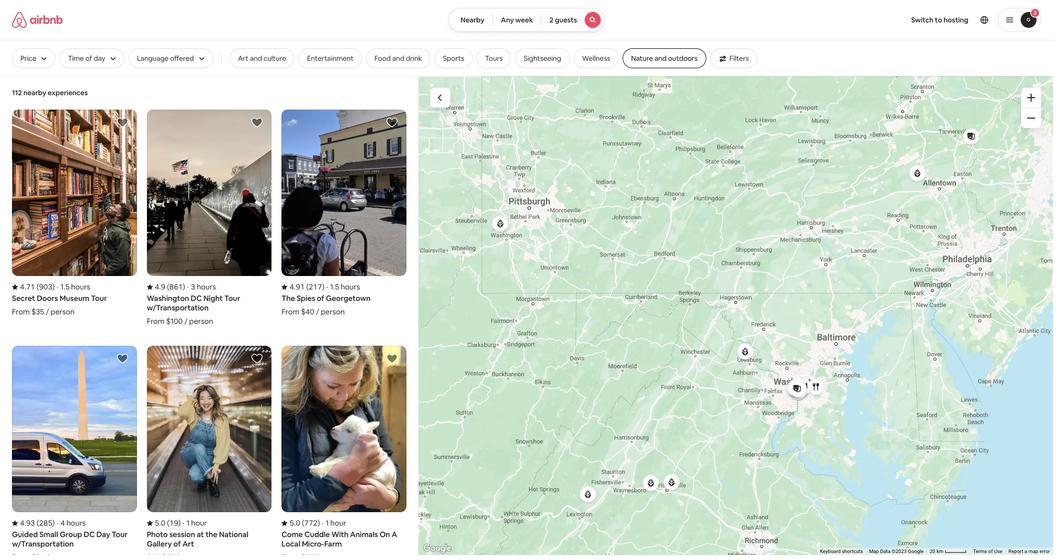 Task type: describe. For each thing, give the bounding box(es) containing it.
Art and culture button
[[230, 48, 295, 68]]

4.71 (903)
[[20, 282, 55, 292]]

$40
[[301, 307, 314, 317]]

come
[[282, 530, 303, 539]]

of inside photo session at the national gallery of art
[[173, 539, 181, 549]]

km
[[937, 549, 944, 554]]

$35
[[31, 307, 44, 317]]

tours
[[485, 54, 503, 63]]

time of day button
[[60, 48, 125, 68]]

keyboard shortcuts button
[[820, 548, 863, 555]]

1 for session
[[187, 518, 190, 528]]

$100
[[166, 317, 183, 326]]

and for art
[[250, 54, 262, 63]]

20 km
[[930, 549, 945, 554]]

the
[[282, 294, 295, 303]]

switch to hosting
[[912, 15, 969, 24]]

w/transportation inside washington dc night tour w/transportation from $100 / person
[[147, 303, 209, 313]]

from for from $35
[[12, 307, 30, 317]]

micro-
[[302, 539, 324, 549]]

1.5 for of
[[330, 282, 339, 292]]

/ for from $40
[[316, 307, 319, 317]]

washington dc night tour w/transportation from $100 / person
[[147, 294, 240, 326]]

drink
[[406, 54, 422, 63]]

a
[[1025, 549, 1028, 554]]

hour for at
[[191, 518, 207, 528]]

· 4 hours
[[57, 518, 86, 528]]

112 nearby experiences
[[12, 88, 88, 97]]

· for (285)
[[57, 518, 59, 528]]

Nature and outdoors button
[[623, 48, 706, 68]]

guests
[[555, 15, 577, 24]]

zoom out image
[[1028, 114, 1036, 122]]

art inside photo session at the national gallery of art
[[182, 539, 194, 549]]

language
[[137, 54, 169, 63]]

· for (772)
[[322, 518, 324, 528]]

of inside dropdown button
[[85, 54, 92, 63]]

keyboard shortcuts
[[820, 549, 863, 554]]

4.9
[[155, 282, 165, 292]]

photo session at the national gallery of art
[[147, 530, 248, 549]]

small
[[39, 530, 58, 539]]

person inside washington dc night tour w/transportation from $100 / person
[[189, 317, 213, 326]]

the spies of georgetown from $40 / person
[[282, 294, 371, 317]]

· for (217)
[[327, 282, 328, 292]]

to
[[935, 15, 942, 24]]

hours for museum
[[71, 282, 90, 292]]

switch
[[912, 15, 934, 24]]

come cuddle with animals on a local micro-farm
[[282, 530, 397, 549]]

terms of use
[[973, 549, 1003, 554]]

4.91 (217)
[[290, 282, 325, 292]]

gallery
[[147, 539, 172, 549]]

animals
[[350, 530, 378, 539]]

switch to hosting link
[[906, 9, 975, 30]]

night
[[204, 294, 223, 303]]

museum
[[60, 294, 89, 303]]

filters
[[730, 54, 749, 63]]

2 guests
[[550, 15, 577, 24]]

offered
[[170, 54, 194, 63]]

Sports button
[[435, 48, 473, 68]]

spies
[[297, 294, 315, 303]]

price button
[[12, 48, 56, 68]]

Tours button
[[477, 48, 511, 68]]

hours for night
[[197, 282, 216, 292]]

4
[[61, 518, 65, 528]]

guided small group dc day tour w/transportation
[[12, 530, 128, 549]]

add to wishlist image for washington dc night tour w/transportation from $100 / person
[[251, 117, 263, 129]]

/ for from $35
[[46, 307, 49, 317]]

· for (861)
[[187, 282, 189, 292]]

the
[[206, 530, 218, 539]]

of left 'use'
[[989, 549, 993, 554]]

(19)
[[167, 518, 181, 528]]

cuddle
[[305, 530, 330, 539]]

terms
[[973, 549, 987, 554]]

culture
[[264, 54, 286, 63]]

time of day
[[68, 54, 105, 63]]

4.93 out of 5 average rating,  285 reviews image
[[12, 518, 55, 528]]

none search field containing nearby
[[448, 8, 605, 32]]

secret
[[12, 294, 35, 303]]

tour for secret doors museum tour
[[91, 294, 107, 303]]

4.93
[[20, 518, 35, 528]]

hours for of
[[341, 282, 360, 292]]

washington dc night tour w/transportation group
[[147, 110, 272, 326]]

national
[[219, 530, 248, 539]]

data
[[880, 549, 891, 554]]

20 km button
[[927, 548, 970, 555]]

3
[[191, 282, 195, 292]]

error
[[1040, 549, 1050, 554]]

4.91
[[290, 282, 305, 292]]

session
[[169, 530, 195, 539]]

art and culture
[[238, 54, 286, 63]]

language offered
[[137, 54, 194, 63]]

4.9 out of 5 average rating,  861 reviews image
[[147, 282, 185, 292]]

entertainment
[[307, 54, 354, 63]]

sightseeing
[[524, 54, 561, 63]]

Entertainment button
[[299, 48, 362, 68]]

a
[[392, 530, 397, 539]]

group
[[60, 530, 82, 539]]

photo session at the national gallery of art group
[[147, 346, 272, 555]]

with
[[332, 530, 349, 539]]

come cuddle with animals on a local micro-farm group
[[282, 346, 407, 555]]

google image
[[421, 542, 454, 555]]

doors
[[37, 294, 58, 303]]

and for nature
[[655, 54, 667, 63]]

georgetown
[[326, 294, 371, 303]]



Task type: vqa. For each thing, say whether or not it's contained in the screenshot.
Tour within the 'Secret Doors Museum Tour From $35 / person'
yes



Task type: locate. For each thing, give the bounding box(es) containing it.
0 vertical spatial art
[[238, 54, 249, 63]]

2 hour from the left
[[331, 518, 346, 528]]

1 and from the left
[[250, 54, 262, 63]]

report a map error link
[[1009, 549, 1050, 554]]

add to wishlist image
[[251, 117, 263, 129], [386, 117, 398, 129], [251, 353, 263, 365]]

4.93 (285)
[[20, 518, 55, 528]]

· inside the spies of georgetown group
[[327, 282, 328, 292]]

5.0 out of 5 average rating,  19 reviews image
[[147, 518, 181, 528]]

1 horizontal spatial 1.5
[[330, 282, 339, 292]]

tour inside guided small group dc day tour w/transportation
[[112, 530, 128, 539]]

· 1 hour up with on the left
[[322, 518, 346, 528]]

1 vertical spatial w/transportation
[[12, 539, 74, 549]]

0 horizontal spatial dc
[[84, 530, 95, 539]]

at
[[197, 530, 204, 539]]

1 horizontal spatial and
[[392, 54, 405, 63]]

farm
[[324, 539, 342, 549]]

shortcuts
[[842, 549, 863, 554]]

· 1.5 hours up museum
[[57, 282, 90, 292]]

2 for 2 guests
[[550, 15, 554, 24]]

local
[[282, 539, 300, 549]]

(861)
[[167, 282, 185, 292]]

google
[[908, 549, 924, 554]]

experiences
[[48, 88, 88, 97]]

hours inside washington dc night tour w/transportation group
[[197, 282, 216, 292]]

0 horizontal spatial person
[[51, 307, 75, 317]]

(903)
[[37, 282, 55, 292]]

of left day
[[85, 54, 92, 63]]

2 · 1.5 hours from the left
[[327, 282, 360, 292]]

person inside the spies of georgetown from $40 / person
[[321, 307, 345, 317]]

0 horizontal spatial · 1 hour
[[183, 518, 207, 528]]

0 horizontal spatial 5.0
[[155, 518, 165, 528]]

dc inside washington dc night tour w/transportation from $100 / person
[[191, 294, 202, 303]]

0 horizontal spatial w/transportation
[[12, 539, 74, 549]]

·
[[57, 282, 59, 292], [187, 282, 189, 292], [327, 282, 328, 292], [57, 518, 59, 528], [183, 518, 185, 528], [322, 518, 324, 528]]

· inside guided small group dc day tour w/transportation group
[[57, 518, 59, 528]]

/ inside secret doors museum tour from $35 / person
[[46, 307, 49, 317]]

person down georgetown
[[321, 307, 345, 317]]

from
[[12, 307, 30, 317], [282, 307, 299, 317], [147, 317, 165, 326]]

of
[[85, 54, 92, 63], [317, 294, 324, 303], [173, 539, 181, 549], [989, 549, 993, 554]]

map data ©2023 google
[[869, 549, 924, 554]]

from inside secret doors museum tour from $35 / person
[[12, 307, 30, 317]]

1 horizontal spatial 2
[[1034, 9, 1037, 16]]

any
[[501, 15, 514, 24]]

Sightseeing button
[[515, 48, 570, 68]]

hour inside photo session at the national gallery of art group
[[191, 518, 207, 528]]

2 inside dropdown button
[[1034, 9, 1037, 16]]

1 1.5 from the left
[[61, 282, 69, 292]]

· right (772)
[[322, 518, 324, 528]]

and left 'drink'
[[392, 54, 405, 63]]

1.5 inside secret doors museum tour group
[[61, 282, 69, 292]]

(285)
[[37, 518, 55, 528]]

· left 4
[[57, 518, 59, 528]]

1 horizontal spatial 5.0
[[290, 518, 300, 528]]

3 and from the left
[[655, 54, 667, 63]]

1 5.0 from the left
[[155, 518, 165, 528]]

1 up cuddle
[[326, 518, 329, 528]]

tour inside secret doors museum tour from $35 / person
[[91, 294, 107, 303]]

1 hour from the left
[[191, 518, 207, 528]]

· inside washington dc night tour w/transportation group
[[187, 282, 189, 292]]

add to wishlist image for 1.5 hours
[[116, 117, 128, 129]]

2 1 from the left
[[326, 518, 329, 528]]

None search field
[[448, 8, 605, 32]]

guided
[[12, 530, 38, 539]]

· right (19)
[[183, 518, 185, 528]]

tour
[[91, 294, 107, 303], [224, 294, 240, 303], [112, 530, 128, 539]]

the spies of georgetown group
[[282, 110, 407, 317]]

add to wishlist image
[[116, 117, 128, 129], [116, 353, 128, 365], [386, 353, 398, 365]]

4.91 out of 5 average rating,  217 reviews image
[[282, 282, 325, 292]]

1 horizontal spatial dc
[[191, 294, 202, 303]]

of inside the spies of georgetown from $40 / person
[[317, 294, 324, 303]]

report a map error
[[1009, 549, 1050, 554]]

20
[[930, 549, 936, 554]]

sports
[[443, 54, 464, 63]]

w/transportation down (285)
[[12, 539, 74, 549]]

2 and from the left
[[392, 54, 405, 63]]

report
[[1009, 549, 1024, 554]]

0 vertical spatial w/transportation
[[147, 303, 209, 313]]

use
[[994, 549, 1003, 554]]

secret doors museum tour from $35 / person
[[12, 294, 107, 317]]

1 · 1.5 hours from the left
[[57, 282, 90, 292]]

/ right $100 at the left bottom of the page
[[184, 317, 188, 326]]

2 inside 'button'
[[550, 15, 554, 24]]

· inside photo session at the national gallery of art group
[[183, 518, 185, 528]]

0 horizontal spatial 1
[[187, 518, 190, 528]]

/ inside washington dc night tour w/transportation from $100 / person
[[184, 317, 188, 326]]

terms of use link
[[973, 549, 1003, 554]]

tour right night
[[224, 294, 240, 303]]

/ inside the spies of georgetown from $40 / person
[[316, 307, 319, 317]]

5.0 up come
[[290, 518, 300, 528]]

hosting
[[944, 15, 969, 24]]

nearby button
[[448, 8, 493, 32]]

1 up session at the bottom of the page
[[187, 518, 190, 528]]

5.0 for 5.0 (19)
[[155, 518, 165, 528]]

1 horizontal spatial 1
[[326, 518, 329, 528]]

person down night
[[189, 317, 213, 326]]

1.5
[[61, 282, 69, 292], [330, 282, 339, 292]]

5.0 inside photo session at the national gallery of art group
[[155, 518, 165, 528]]

and inside button
[[655, 54, 667, 63]]

5.0
[[155, 518, 165, 528], [290, 518, 300, 528]]

1 horizontal spatial from
[[147, 317, 165, 326]]

from down secret
[[12, 307, 30, 317]]

1 inside photo session at the national gallery of art group
[[187, 518, 190, 528]]

and left culture
[[250, 54, 262, 63]]

1.5 for museum
[[61, 282, 69, 292]]

food
[[375, 54, 391, 63]]

1 horizontal spatial hour
[[331, 518, 346, 528]]

4.9 (861)
[[155, 282, 185, 292]]

· left 3 at the bottom left of page
[[187, 282, 189, 292]]

· 1 hour inside the come cuddle with animals on a local micro-farm group
[[322, 518, 346, 528]]

2 horizontal spatial tour
[[224, 294, 240, 303]]

dc inside guided small group dc day tour w/transportation
[[84, 530, 95, 539]]

1 horizontal spatial /
[[184, 317, 188, 326]]

of down "(217)"
[[317, 294, 324, 303]]

add to wishlist image inside secret doors museum tour group
[[116, 117, 128, 129]]

2 1.5 from the left
[[330, 282, 339, 292]]

2 · 1 hour from the left
[[322, 518, 346, 528]]

· right (903)
[[57, 282, 59, 292]]

tour right day
[[112, 530, 128, 539]]

hour inside the come cuddle with animals on a local micro-farm group
[[331, 518, 346, 528]]

1 horizontal spatial person
[[189, 317, 213, 326]]

time
[[68, 54, 84, 63]]

filters button
[[710, 48, 758, 68]]

4.71 out of 5 average rating,  903 reviews image
[[12, 282, 55, 292]]

wellness
[[582, 54, 610, 63]]

art left at
[[182, 539, 194, 549]]

1 horizontal spatial art
[[238, 54, 249, 63]]

from down the
[[282, 307, 299, 317]]

hour for with
[[331, 518, 346, 528]]

· 1.5 hours for of
[[327, 282, 360, 292]]

· 1 hour inside photo session at the national gallery of art group
[[183, 518, 207, 528]]

1 for cuddle
[[326, 518, 329, 528]]

· 1.5 hours inside the spies of georgetown group
[[327, 282, 360, 292]]

guided small group dc day tour w/transportation group
[[12, 346, 137, 555]]

day
[[96, 530, 110, 539]]

5.0 (772)
[[290, 518, 320, 528]]

google map
showing 24 experiences. region
[[419, 76, 1053, 555]]

map
[[869, 549, 879, 554]]

secret doors museum tour group
[[12, 110, 137, 317]]

any week button
[[493, 8, 542, 32]]

1 horizontal spatial · 1.5 hours
[[327, 282, 360, 292]]

add to wishlist image inside guided small group dc day tour w/transportation group
[[116, 353, 128, 365]]

from inside washington dc night tour w/transportation from $100 / person
[[147, 317, 165, 326]]

2 horizontal spatial person
[[321, 307, 345, 317]]

art left culture
[[238, 54, 249, 63]]

hours up group
[[66, 518, 86, 528]]

Wellness button
[[574, 48, 619, 68]]

profile element
[[617, 0, 1042, 40]]

5.0 out of 5 average rating,  772 reviews image
[[282, 518, 320, 528]]

5.0 (19)
[[155, 518, 181, 528]]

person for museum
[[51, 307, 75, 317]]

/ right $40
[[316, 307, 319, 317]]

and right nature
[[655, 54, 667, 63]]

nearby
[[23, 88, 46, 97]]

2 horizontal spatial /
[[316, 307, 319, 317]]

hours
[[71, 282, 90, 292], [197, 282, 216, 292], [341, 282, 360, 292], [66, 518, 86, 528]]

· 1.5 hours
[[57, 282, 90, 292], [327, 282, 360, 292]]

1 1 from the left
[[187, 518, 190, 528]]

2 horizontal spatial from
[[282, 307, 299, 317]]

112
[[12, 88, 22, 97]]

add to wishlist image for the spies of georgetown from $40 / person
[[386, 117, 398, 129]]

and for food
[[392, 54, 405, 63]]

· inside secret doors museum tour group
[[57, 282, 59, 292]]

2 for 2
[[1034, 9, 1037, 16]]

hour
[[191, 518, 207, 528], [331, 518, 346, 528]]

add to wishlist image inside the come cuddle with animals on a local micro-farm group
[[386, 353, 398, 365]]

day
[[94, 54, 105, 63]]

from inside the spies of georgetown from $40 / person
[[282, 307, 299, 317]]

2 guests button
[[541, 8, 605, 32]]

hours up georgetown
[[341, 282, 360, 292]]

art inside art and culture button
[[238, 54, 249, 63]]

nature and outdoors
[[631, 54, 698, 63]]

1 vertical spatial art
[[182, 539, 194, 549]]

· 1.5 hours inside secret doors museum tour group
[[57, 282, 90, 292]]

w/transportation up $100 at the left bottom of the page
[[147, 303, 209, 313]]

hours inside guided small group dc day tour w/transportation group
[[66, 518, 86, 528]]

dc
[[191, 294, 202, 303], [84, 530, 95, 539]]

person for of
[[321, 307, 345, 317]]

5.0 inside the come cuddle with animals on a local micro-farm group
[[290, 518, 300, 528]]

add to wishlist image for 4 hours
[[116, 353, 128, 365]]

1 horizontal spatial tour
[[112, 530, 128, 539]]

0 horizontal spatial 2
[[550, 15, 554, 24]]

4.71
[[20, 282, 35, 292]]

0 horizontal spatial and
[[250, 54, 262, 63]]

tour inside washington dc night tour w/transportation from $100 / person
[[224, 294, 240, 303]]

· 3 hours
[[187, 282, 216, 292]]

· 1.5 hours for museum
[[57, 282, 90, 292]]

0 horizontal spatial from
[[12, 307, 30, 317]]

hours up museum
[[71, 282, 90, 292]]

from for from $40
[[282, 307, 299, 317]]

· 1 hour for at
[[183, 518, 207, 528]]

2
[[1034, 9, 1037, 16], [550, 15, 554, 24]]

food and drink
[[375, 54, 422, 63]]

· 1 hour
[[183, 518, 207, 528], [322, 518, 346, 528]]

0 horizontal spatial art
[[182, 539, 194, 549]]

(217)
[[306, 282, 325, 292]]

· 1 hour up at
[[183, 518, 207, 528]]

0 horizontal spatial hour
[[191, 518, 207, 528]]

0 horizontal spatial 1.5
[[61, 282, 69, 292]]

outdoors
[[668, 54, 698, 63]]

0 horizontal spatial · 1.5 hours
[[57, 282, 90, 292]]

(772)
[[302, 518, 320, 528]]

2 horizontal spatial and
[[655, 54, 667, 63]]

language offered button
[[129, 48, 213, 68]]

1 vertical spatial dc
[[84, 530, 95, 539]]

hour up with on the left
[[331, 518, 346, 528]]

and
[[250, 54, 262, 63], [392, 54, 405, 63], [655, 54, 667, 63]]

· 1 hour for with
[[322, 518, 346, 528]]

hours up night
[[197, 282, 216, 292]]

1.5 inside the spies of georgetown group
[[330, 282, 339, 292]]

1 inside the come cuddle with animals on a local micro-farm group
[[326, 518, 329, 528]]

tour right museum
[[91, 294, 107, 303]]

· right "(217)"
[[327, 282, 328, 292]]

hours inside the spies of georgetown group
[[341, 282, 360, 292]]

1.5 up museum
[[61, 282, 69, 292]]

Food and drink button
[[366, 48, 431, 68]]

1
[[187, 518, 190, 528], [326, 518, 329, 528]]

person inside secret doors museum tour from $35 / person
[[51, 307, 75, 317]]

1 horizontal spatial · 1 hour
[[322, 518, 346, 528]]

1 · 1 hour from the left
[[183, 518, 207, 528]]

/ right $35
[[46, 307, 49, 317]]

· 1.5 hours up georgetown
[[327, 282, 360, 292]]

1 horizontal spatial w/transportation
[[147, 303, 209, 313]]

2 5.0 from the left
[[290, 518, 300, 528]]

· for (903)
[[57, 282, 59, 292]]

zoom in image
[[1028, 94, 1036, 102]]

· inside the come cuddle with animals on a local micro-farm group
[[322, 518, 324, 528]]

map
[[1029, 549, 1039, 554]]

add to wishlist image for 1 hour
[[386, 353, 398, 365]]

· for (19)
[[183, 518, 185, 528]]

on
[[380, 530, 390, 539]]

of right gallery
[[173, 539, 181, 549]]

dc down 3 at the bottom left of page
[[191, 294, 202, 303]]

©2023
[[892, 549, 907, 554]]

hours inside secret doors museum tour group
[[71, 282, 90, 292]]

w/transportation
[[147, 303, 209, 313], [12, 539, 74, 549]]

person down museum
[[51, 307, 75, 317]]

photo
[[147, 530, 168, 539]]

w/transportation inside guided small group dc day tour w/transportation
[[12, 539, 74, 549]]

tour for washington dc night tour w/transportation
[[224, 294, 240, 303]]

5.0 up photo
[[155, 518, 165, 528]]

0 vertical spatial dc
[[191, 294, 202, 303]]

nature
[[631, 54, 653, 63]]

1.5 up georgetown
[[330, 282, 339, 292]]

0 horizontal spatial tour
[[91, 294, 107, 303]]

0 horizontal spatial /
[[46, 307, 49, 317]]

5.0 for 5.0 (772)
[[290, 518, 300, 528]]

hour up at
[[191, 518, 207, 528]]

dc left day
[[84, 530, 95, 539]]

from left $100 at the left bottom of the page
[[147, 317, 165, 326]]



